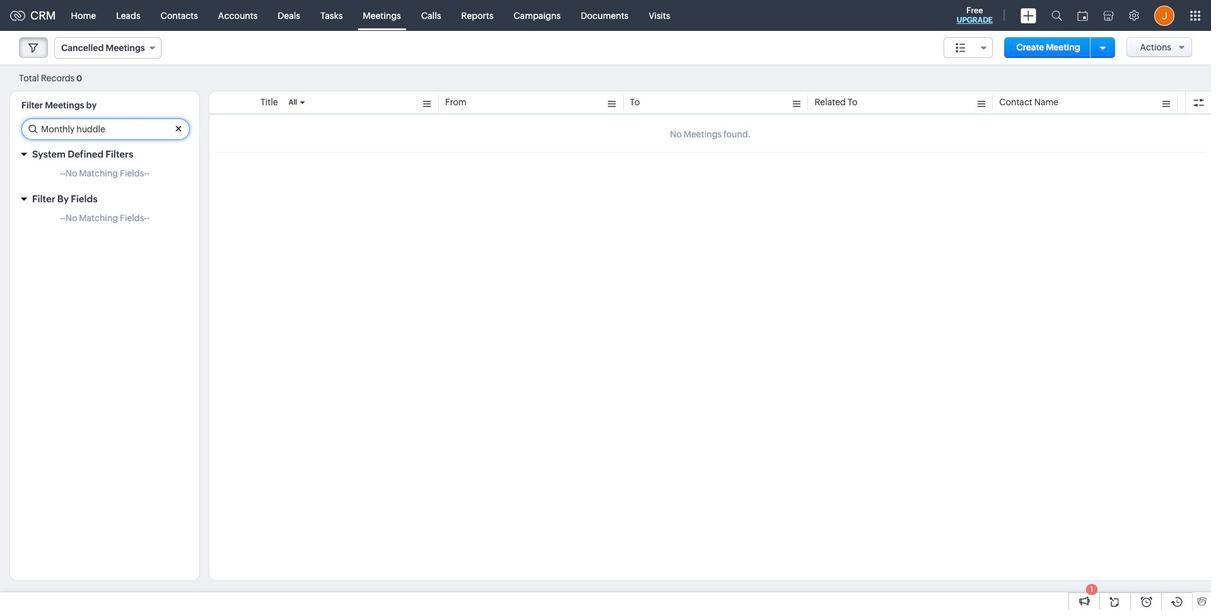 Task type: describe. For each thing, give the bounding box(es) containing it.
create menu image
[[1021, 8, 1037, 23]]

none field size
[[944, 37, 993, 58]]

calendar image
[[1078, 10, 1089, 21]]

profile image
[[1155, 5, 1175, 26]]

2 region from the top
[[10, 210, 199, 233]]

search image
[[1052, 10, 1063, 21]]



Task type: vqa. For each thing, say whether or not it's contained in the screenshot.
logo
yes



Task type: locate. For each thing, give the bounding box(es) containing it.
search element
[[1045, 0, 1070, 31]]

profile element
[[1147, 0, 1183, 31]]

1 region from the top
[[10, 165, 199, 188]]

region
[[10, 165, 199, 188], [10, 210, 199, 233]]

create menu element
[[1014, 0, 1045, 31]]

Search text field
[[22, 119, 189, 139]]

None field
[[54, 37, 161, 59], [944, 37, 993, 58], [54, 37, 161, 59]]

1 vertical spatial region
[[10, 210, 199, 233]]

size image
[[956, 42, 966, 54]]

logo image
[[10, 10, 25, 21]]

0 vertical spatial region
[[10, 165, 199, 188]]



